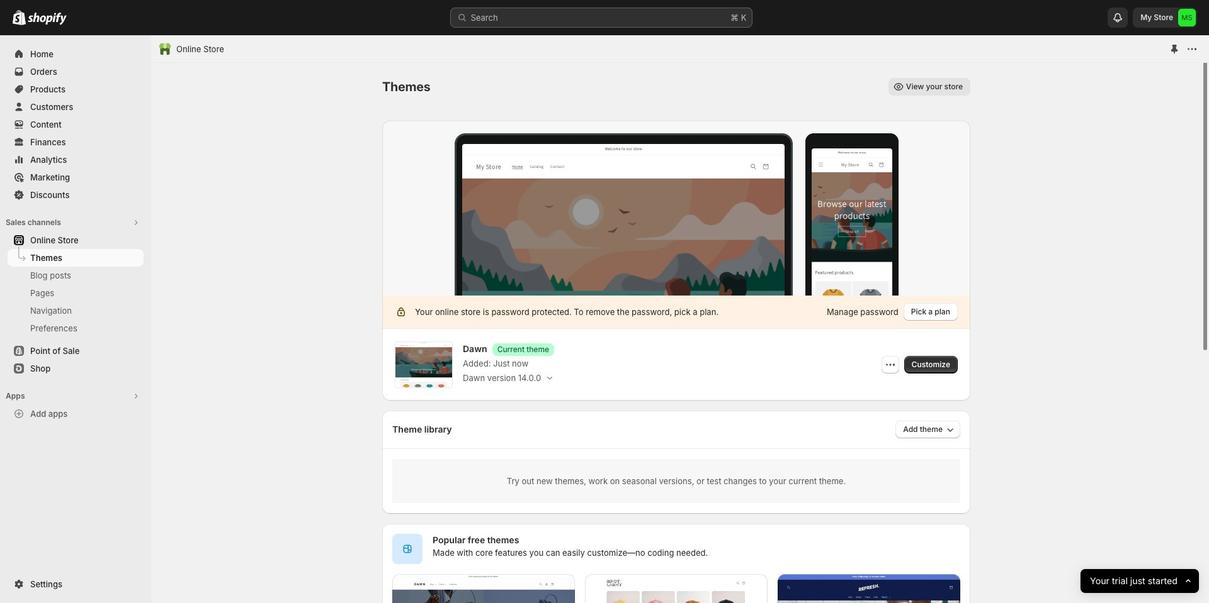 Task type: vqa. For each thing, say whether or not it's contained in the screenshot.
My Store icon
yes



Task type: locate. For each thing, give the bounding box(es) containing it.
online store image
[[159, 43, 171, 55]]

shopify image
[[28, 13, 67, 25]]



Task type: describe. For each thing, give the bounding box(es) containing it.
shopify image
[[13, 10, 26, 25]]

my store image
[[1178, 9, 1196, 26]]



